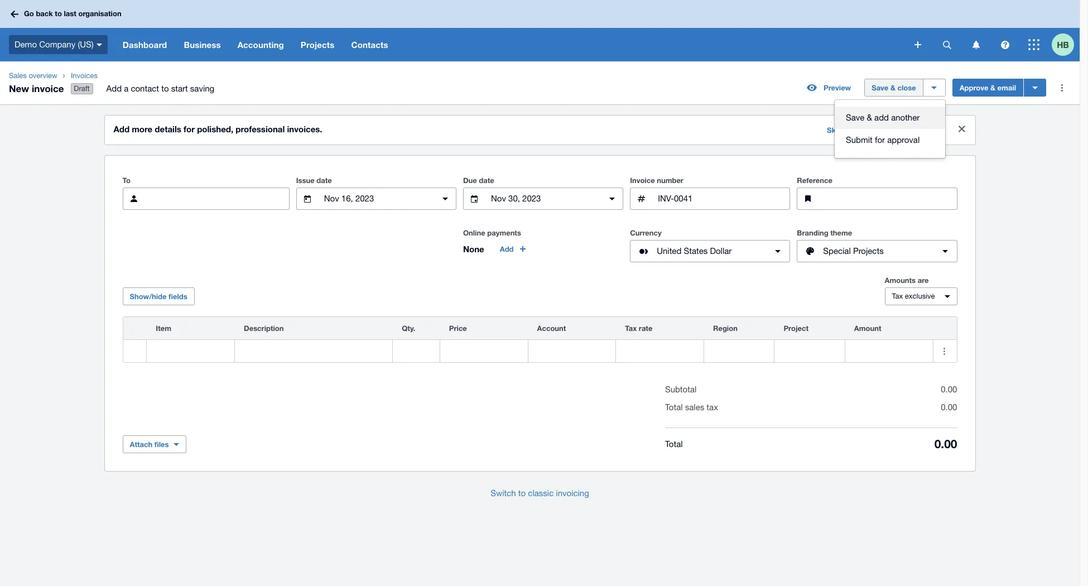 Task type: vqa. For each thing, say whether or not it's contained in the screenshot.
"9" related to -59.54
no



Task type: describe. For each thing, give the bounding box(es) containing it.
submit
[[846, 135, 873, 145]]

add for add
[[500, 245, 514, 253]]

start
[[171, 84, 188, 93]]

add
[[875, 113, 889, 122]]

special projects
[[823, 246, 884, 256]]

company
[[39, 39, 75, 49]]

dashboard
[[123, 40, 167, 50]]

add a contact to start saving
[[106, 84, 214, 93]]

last
[[64, 9, 76, 18]]

add more details for polished, professional invoices.
[[114, 124, 322, 134]]

Price field
[[440, 341, 528, 362]]

projects button
[[292, 28, 343, 61]]

theme
[[831, 228, 852, 237]]

save & add another button
[[835, 107, 945, 129]]

online
[[463, 228, 485, 237]]

dollar
[[710, 246, 732, 256]]

none
[[463, 244, 484, 254]]

overview
[[29, 71, 57, 80]]

invoices
[[71, 71, 98, 80]]

accounting button
[[229, 28, 292, 61]]

more line item options image
[[934, 340, 956, 362]]

show/hide fields
[[130, 292, 187, 301]]

invoice
[[32, 82, 64, 94]]

add details button
[[889, 120, 942, 140]]

add button
[[493, 240, 534, 258]]

to inside banner
[[55, 9, 62, 18]]

a
[[124, 84, 129, 93]]

save for save & add another
[[846, 113, 865, 122]]

back
[[36, 9, 53, 18]]

demo
[[15, 39, 37, 49]]

close
[[898, 83, 916, 92]]

details inside 'add details' button
[[912, 126, 935, 135]]

invoices link
[[66, 70, 223, 81]]

new invoice
[[9, 82, 64, 94]]

switch to classic invoicing button
[[482, 482, 598, 505]]

tax exclusive button
[[885, 288, 957, 305]]

more
[[132, 124, 152, 134]]

another
[[891, 113, 920, 122]]

files
[[154, 440, 169, 449]]

Description text field
[[235, 341, 392, 362]]

banner containing hb
[[0, 0, 1080, 61]]

switch to classic invoicing
[[491, 488, 589, 498]]

Issue date text field
[[323, 188, 430, 209]]

description
[[244, 324, 284, 333]]

currency
[[630, 228, 662, 237]]

invoice line item list element
[[123, 317, 957, 363]]

due date
[[463, 176, 494, 185]]

business
[[184, 40, 221, 50]]

amounts are
[[885, 276, 929, 285]]

classic
[[528, 488, 554, 498]]

approve & email button
[[953, 79, 1024, 97]]

sales overview link
[[4, 70, 62, 81]]

(us)
[[78, 39, 94, 49]]

for for submit for approval
[[875, 135, 885, 145]]

invoice number element
[[630, 188, 790, 210]]

due
[[463, 176, 477, 185]]

save & close
[[872, 83, 916, 92]]

special projects button
[[797, 240, 957, 262]]

sales
[[9, 71, 27, 80]]

tax for tax exclusive
[[892, 292, 903, 300]]

reference
[[797, 176, 833, 185]]

more date options image
[[601, 188, 623, 210]]

approve & email
[[960, 83, 1016, 92]]

branding
[[797, 228, 829, 237]]

& for add
[[867, 113, 872, 122]]

for for skip for now
[[844, 126, 854, 135]]

saving
[[190, 84, 214, 93]]

number
[[657, 176, 684, 185]]

date for due date
[[479, 176, 494, 185]]

projects inside projects popup button
[[301, 40, 335, 50]]

more invoice options image
[[1051, 77, 1073, 99]]

tax for tax rate
[[625, 324, 637, 333]]

subtotal
[[665, 385, 697, 394]]

amounts
[[885, 276, 916, 285]]

new
[[9, 82, 29, 94]]

online payments
[[463, 228, 521, 237]]

sales
[[685, 402, 704, 412]]

hb button
[[1052, 28, 1080, 61]]

2 vertical spatial 0.00
[[935, 437, 957, 451]]

professional
[[236, 124, 285, 134]]

save & close button
[[865, 79, 924, 97]]

0 horizontal spatial svg image
[[1001, 40, 1009, 49]]

0.00 for total sales tax
[[941, 402, 957, 412]]

sales overview
[[9, 71, 57, 80]]

issue
[[296, 176, 315, 185]]

email
[[998, 83, 1016, 92]]

1 vertical spatial to
[[161, 84, 169, 93]]

states
[[684, 246, 708, 256]]



Task type: locate. For each thing, give the bounding box(es) containing it.
& left add
[[867, 113, 872, 122]]

details down another
[[912, 126, 935, 135]]

2 date from the left
[[479, 176, 494, 185]]

& inside 'button'
[[891, 83, 896, 92]]

save inside button
[[846, 113, 865, 122]]

united
[[657, 246, 682, 256]]

go back to last organisation link
[[7, 4, 128, 24]]

attach
[[130, 440, 152, 449]]

& for close
[[891, 83, 896, 92]]

projects
[[301, 40, 335, 50], [853, 246, 884, 256]]

total down subtotal
[[665, 402, 683, 412]]

date
[[317, 176, 332, 185], [479, 176, 494, 185]]

submit for approval
[[846, 135, 920, 145]]

1 horizontal spatial save
[[872, 83, 889, 92]]

0 vertical spatial total
[[665, 402, 683, 412]]

exclusive
[[905, 292, 935, 300]]

save left close
[[872, 83, 889, 92]]

banner
[[0, 0, 1080, 61]]

2 total from the top
[[665, 439, 683, 449]]

add inside button
[[500, 245, 514, 253]]

1 vertical spatial total
[[665, 439, 683, 449]]

&
[[891, 83, 896, 92], [991, 83, 996, 92], [867, 113, 872, 122]]

for left polished, on the left top of page
[[184, 124, 195, 134]]

to left start
[[161, 84, 169, 93]]

0 horizontal spatial details
[[155, 124, 181, 134]]

amount
[[854, 324, 882, 333]]

svg image left hb
[[1029, 39, 1040, 50]]

tax rate
[[625, 324, 653, 333]]

tax left "rate"
[[625, 324, 637, 333]]

contact element
[[123, 188, 289, 210]]

svg image
[[11, 10, 18, 18], [943, 40, 951, 49], [973, 40, 980, 49], [915, 41, 921, 48], [96, 43, 102, 46]]

for left now
[[844, 126, 854, 135]]

projects inside special projects popup button
[[853, 246, 884, 256]]

payments
[[487, 228, 521, 237]]

date right due
[[479, 176, 494, 185]]

list box containing save & add another
[[835, 100, 945, 158]]

tax inside popup button
[[892, 292, 903, 300]]

to
[[55, 9, 62, 18], [161, 84, 169, 93], [518, 488, 526, 498]]

& left close
[[891, 83, 896, 92]]

1 vertical spatial save
[[846, 113, 865, 122]]

add left a
[[106, 84, 122, 93]]

add inside button
[[896, 126, 910, 135]]

special
[[823, 246, 851, 256]]

1 total from the top
[[665, 402, 683, 412]]

details
[[155, 124, 181, 134], [912, 126, 935, 135]]

1 horizontal spatial &
[[891, 83, 896, 92]]

None field
[[147, 340, 234, 362]]

now
[[856, 126, 871, 135]]

invoicing
[[556, 488, 589, 498]]

add down payments
[[500, 245, 514, 253]]

for inside button
[[844, 126, 854, 135]]

add more details for polished, professional invoices. status
[[105, 116, 975, 145]]

Invoice number text field
[[657, 188, 790, 209]]

to left last
[[55, 9, 62, 18]]

2 vertical spatial to
[[518, 488, 526, 498]]

for inside "button"
[[875, 135, 885, 145]]

1 horizontal spatial tax
[[892, 292, 903, 300]]

contacts
[[351, 40, 388, 50]]

svg image inside go back to last organisation link
[[11, 10, 18, 18]]

close image
[[951, 118, 973, 140]]

navigation containing dashboard
[[114, 28, 907, 61]]

0 vertical spatial to
[[55, 9, 62, 18]]

to
[[123, 176, 131, 185]]

polished,
[[197, 124, 233, 134]]

0 horizontal spatial tax
[[625, 324, 637, 333]]

invoice number
[[630, 176, 684, 185]]

tax
[[707, 402, 718, 412]]

skip
[[827, 126, 842, 135]]

group
[[835, 100, 945, 158]]

total down total sales tax
[[665, 439, 683, 449]]

projects right special
[[853, 246, 884, 256]]

add up the approval
[[896, 126, 910, 135]]

demo company (us) button
[[0, 28, 114, 61]]

0.00
[[941, 385, 957, 394], [941, 402, 957, 412], [935, 437, 957, 451]]

Reference text field
[[824, 188, 957, 209]]

date right issue
[[317, 176, 332, 185]]

1 date from the left
[[317, 176, 332, 185]]

add for add more details for polished, professional invoices.
[[114, 124, 130, 134]]

price
[[449, 324, 467, 333]]

demo company (us)
[[15, 39, 94, 49]]

total for total sales tax
[[665, 402, 683, 412]]

1 vertical spatial projects
[[853, 246, 884, 256]]

0.00 for subtotal
[[941, 385, 957, 394]]

navigation inside banner
[[114, 28, 907, 61]]

tax down amounts
[[892, 292, 903, 300]]

tax inside invoice line item list element
[[625, 324, 637, 333]]

2 horizontal spatial to
[[518, 488, 526, 498]]

fields
[[169, 292, 187, 301]]

invoices.
[[287, 124, 322, 134]]

0 horizontal spatial date
[[317, 176, 332, 185]]

1 horizontal spatial to
[[161, 84, 169, 93]]

preview
[[824, 83, 851, 92]]

add for add details
[[896, 126, 910, 135]]

attach files button
[[123, 435, 186, 453]]

2 horizontal spatial &
[[991, 83, 996, 92]]

draft
[[74, 84, 90, 93]]

date for issue date
[[317, 176, 332, 185]]

details right more
[[155, 124, 181, 134]]

approve
[[960, 83, 989, 92]]

to inside button
[[518, 488, 526, 498]]

rate
[[639, 324, 653, 333]]

show/hide
[[130, 292, 167, 301]]

accounting
[[238, 40, 284, 50]]

go back to last organisation
[[24, 9, 121, 18]]

save & add another
[[846, 113, 920, 122]]

total for total
[[665, 439, 683, 449]]

2 horizontal spatial for
[[875, 135, 885, 145]]

united states dollar
[[657, 246, 732, 256]]

attach files
[[130, 440, 169, 449]]

go
[[24, 9, 34, 18]]

project
[[784, 324, 809, 333]]

1 vertical spatial 0.00
[[941, 402, 957, 412]]

svg image inside demo company (us) popup button
[[96, 43, 102, 46]]

add details
[[896, 126, 935, 135]]

contacts button
[[343, 28, 397, 61]]

1 horizontal spatial date
[[479, 176, 494, 185]]

more date options image
[[434, 188, 457, 210]]

Due date text field
[[490, 188, 597, 209]]

save for save & close
[[872, 83, 889, 92]]

add left more
[[114, 124, 130, 134]]

skip for now
[[827, 126, 871, 135]]

to right switch
[[518, 488, 526, 498]]

& for email
[[991, 83, 996, 92]]

switch
[[491, 488, 516, 498]]

contact
[[131, 84, 159, 93]]

item
[[156, 324, 171, 333]]

hb
[[1057, 39, 1069, 49]]

1 horizontal spatial svg image
[[1029, 39, 1040, 50]]

tax exclusive
[[892, 292, 935, 300]]

1 horizontal spatial projects
[[853, 246, 884, 256]]

1 horizontal spatial for
[[844, 126, 854, 135]]

0 horizontal spatial for
[[184, 124, 195, 134]]

united states dollar button
[[630, 240, 790, 262]]

projects left the contacts popup button at the top
[[301, 40, 335, 50]]

0 vertical spatial projects
[[301, 40, 335, 50]]

svg image
[[1029, 39, 1040, 50], [1001, 40, 1009, 49]]

1 vertical spatial tax
[[625, 324, 637, 333]]

0 vertical spatial save
[[872, 83, 889, 92]]

for right submit
[[875, 135, 885, 145]]

& left email
[[991, 83, 996, 92]]

save up skip for now
[[846, 113, 865, 122]]

navigation
[[114, 28, 907, 61]]

region
[[713, 324, 738, 333]]

dashboard link
[[114, 28, 175, 61]]

save
[[872, 83, 889, 92], [846, 113, 865, 122]]

preview button
[[800, 79, 858, 97]]

issue date
[[296, 176, 332, 185]]

organisation
[[78, 9, 121, 18]]

1 horizontal spatial details
[[912, 126, 935, 135]]

account
[[537, 324, 566, 333]]

0 vertical spatial tax
[[892, 292, 903, 300]]

list box
[[835, 100, 945, 158]]

qty.
[[402, 324, 415, 333]]

show/hide fields button
[[123, 288, 195, 305]]

0 horizontal spatial projects
[[301, 40, 335, 50]]

approval
[[888, 135, 920, 145]]

To text field
[[149, 188, 289, 209]]

add for add a contact to start saving
[[106, 84, 122, 93]]

0 vertical spatial 0.00
[[941, 385, 957, 394]]

group containing save & add another
[[835, 100, 945, 158]]

are
[[918, 276, 929, 285]]

0 horizontal spatial to
[[55, 9, 62, 18]]

submit for approval button
[[835, 129, 945, 151]]

0 horizontal spatial &
[[867, 113, 872, 122]]

save inside 'button'
[[872, 83, 889, 92]]

more line item options element
[[934, 317, 957, 339]]

total sales tax
[[665, 402, 718, 412]]

0 horizontal spatial save
[[846, 113, 865, 122]]

svg image up email
[[1001, 40, 1009, 49]]



